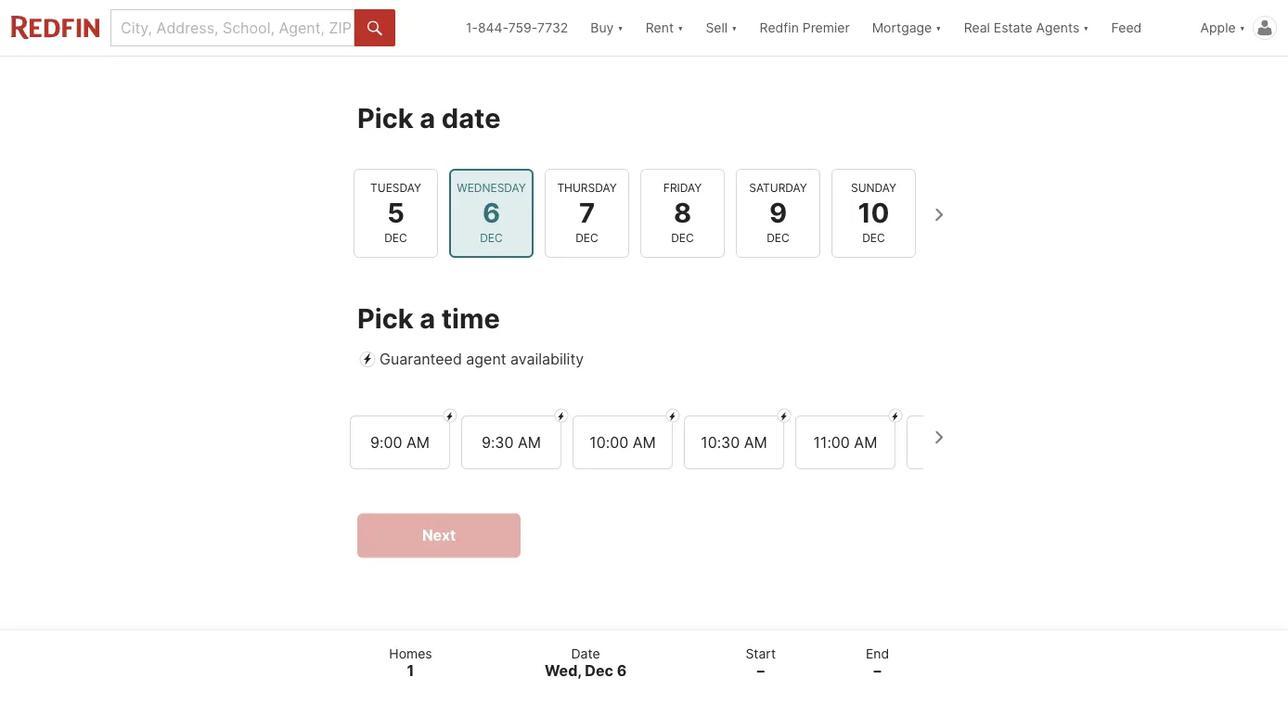 Task type: vqa. For each thing, say whether or not it's contained in the screenshot.


Task type: describe. For each thing, give the bounding box(es) containing it.
date
[[442, 102, 501, 134]]

9:30
[[482, 433, 514, 451]]

thursday 7 dec
[[558, 181, 617, 245]]

feed
[[1112, 20, 1142, 36]]

6 inside date wed, dec  6
[[617, 663, 627, 681]]

11:00
[[814, 433, 850, 451]]

City, Address, School, Agent, ZIP search field
[[111, 9, 355, 46]]

guaranteed agent availability
[[380, 351, 584, 369]]

next button
[[358, 514, 521, 559]]

sell ▾ button
[[695, 0, 749, 56]]

9:00
[[371, 433, 402, 451]]

dec for 10
[[863, 231, 886, 245]]

10:30 am
[[701, 433, 768, 451]]

availability
[[511, 351, 584, 369]]

redfin
[[760, 20, 799, 36]]

10:00 am
[[590, 433, 656, 451]]

– for start –
[[757, 663, 765, 681]]

1-
[[466, 20, 478, 36]]

tuesday 5 dec
[[371, 181, 422, 245]]

start –
[[746, 646, 776, 681]]

am for 11:00 am
[[855, 433, 878, 451]]

pick a time
[[358, 302, 500, 335]]

friday 8 dec
[[664, 181, 702, 245]]

9:00 am button
[[350, 416, 450, 469]]

end –
[[866, 646, 890, 681]]

wednesday 6 dec
[[457, 181, 526, 245]]

rent ▾ button
[[635, 0, 695, 56]]

10:00 am button
[[573, 416, 673, 469]]

wednesday
[[457, 181, 526, 194]]

▾ for mortgage ▾
[[936, 20, 942, 36]]

5 ▾ from the left
[[1084, 20, 1090, 36]]

redfin premier
[[760, 20, 850, 36]]

9:30 am button
[[462, 416, 562, 469]]

a for time
[[420, 302, 436, 335]]

1
[[407, 663, 415, 681]]

homes
[[389, 646, 432, 662]]

▾ for sell ▾
[[732, 20, 738, 36]]

10:30 am button
[[684, 416, 785, 469]]

buy ▾ button
[[580, 0, 635, 56]]

apple
[[1201, 20, 1237, 36]]

a for date
[[420, 102, 436, 134]]

1 next image from the top
[[924, 200, 954, 230]]

homes 1
[[389, 646, 432, 681]]

date
[[572, 646, 600, 662]]

tuesday
[[371, 181, 422, 194]]

buy ▾
[[591, 20, 624, 36]]

7
[[579, 197, 595, 229]]

11:00 am button
[[796, 416, 896, 469]]

am for 10:30 am
[[744, 433, 768, 451]]

2 next image from the top
[[924, 423, 954, 453]]

9:30 am
[[482, 433, 541, 451]]

saturday
[[750, 181, 808, 194]]

7732
[[538, 20, 569, 36]]

dec for 6
[[480, 231, 503, 245]]

– for end –
[[874, 663, 882, 681]]

sell
[[706, 20, 728, 36]]

premier
[[803, 20, 850, 36]]

estate
[[994, 20, 1033, 36]]

redfin premier button
[[749, 0, 861, 56]]

next
[[422, 527, 456, 545]]

pick for pick a time
[[358, 302, 414, 335]]

10:00
[[590, 433, 629, 451]]

submit search image
[[368, 21, 383, 36]]

agent
[[466, 351, 507, 369]]

9:00 am
[[371, 433, 430, 451]]

6 inside wednesday 6 dec
[[483, 197, 501, 229]]



Task type: locate. For each thing, give the bounding box(es) containing it.
dec inside wednesday 6 dec
[[480, 231, 503, 245]]

5 am from the left
[[855, 433, 878, 451]]

6
[[483, 197, 501, 229], [617, 663, 627, 681]]

am right 10:00
[[633, 433, 656, 451]]

dec down '10'
[[863, 231, 886, 245]]

dec down wednesday
[[480, 231, 503, 245]]

1 am from the left
[[407, 433, 430, 451]]

pick for pick a date
[[358, 102, 414, 134]]

▾ right sell
[[732, 20, 738, 36]]

▾ for apple ▾
[[1240, 20, 1246, 36]]

3 am from the left
[[633, 433, 656, 451]]

1-844-759-7732 link
[[466, 20, 569, 36]]

mortgage ▾ button
[[861, 0, 953, 56]]

▾ right buy
[[618, 20, 624, 36]]

real estate agents ▾ button
[[953, 0, 1101, 56]]

pick up tuesday
[[358, 102, 414, 134]]

dec down 8
[[672, 231, 694, 245]]

rent ▾ button
[[646, 0, 684, 56]]

am for 9:00 am
[[407, 433, 430, 451]]

a
[[420, 102, 436, 134], [420, 302, 436, 335]]

pick up guaranteed
[[358, 302, 414, 335]]

time
[[442, 302, 500, 335]]

2 ▾ from the left
[[678, 20, 684, 36]]

6 right the wed,
[[617, 663, 627, 681]]

▾ right 'agents'
[[1084, 20, 1090, 36]]

– inside end –
[[874, 663, 882, 681]]

– down end
[[874, 663, 882, 681]]

1 – from the left
[[757, 663, 765, 681]]

dec for 5
[[385, 231, 407, 245]]

1-844-759-7732
[[466, 20, 569, 36]]

0 horizontal spatial –
[[757, 663, 765, 681]]

dec inside date wed, dec  6
[[585, 663, 614, 681]]

0 vertical spatial pick
[[358, 102, 414, 134]]

am right "9:30"
[[518, 433, 541, 451]]

4 ▾ from the left
[[936, 20, 942, 36]]

sunday 10 dec
[[852, 181, 897, 245]]

next image
[[924, 200, 954, 230], [924, 423, 954, 453]]

thursday
[[558, 181, 617, 194]]

sell ▾ button
[[706, 0, 738, 56]]

am for 10:00 am
[[633, 433, 656, 451]]

10
[[858, 197, 890, 229]]

▾ for buy ▾
[[618, 20, 624, 36]]

dec for 7
[[576, 231, 599, 245]]

pick a date
[[358, 102, 501, 134]]

1 vertical spatial 6
[[617, 663, 627, 681]]

844-
[[478, 20, 509, 36]]

2 a from the top
[[420, 302, 436, 335]]

dec inside tuesday 5 dec
[[385, 231, 407, 245]]

1 vertical spatial a
[[420, 302, 436, 335]]

real estate agents ▾ link
[[964, 0, 1090, 56]]

date wed, dec  6
[[545, 646, 627, 681]]

mortgage ▾ button
[[873, 0, 942, 56]]

rent
[[646, 20, 674, 36]]

dec down 7 on the left
[[576, 231, 599, 245]]

759-
[[509, 20, 538, 36]]

▾ right rent
[[678, 20, 684, 36]]

2 am from the left
[[518, 433, 541, 451]]

pick
[[358, 102, 414, 134], [358, 302, 414, 335]]

1 a from the top
[[420, 102, 436, 134]]

▾ right apple
[[1240, 20, 1246, 36]]

1 vertical spatial pick
[[358, 302, 414, 335]]

0 vertical spatial a
[[420, 102, 436, 134]]

– down start
[[757, 663, 765, 681]]

am right 11:00
[[855, 433, 878, 451]]

real estate agents ▾
[[964, 20, 1090, 36]]

am
[[407, 433, 430, 451], [518, 433, 541, 451], [633, 433, 656, 451], [744, 433, 768, 451], [855, 433, 878, 451]]

dec inside friday 8 dec
[[672, 231, 694, 245]]

6 ▾ from the left
[[1240, 20, 1246, 36]]

10:30
[[701, 433, 740, 451]]

friday
[[664, 181, 702, 194]]

1 ▾ from the left
[[618, 20, 624, 36]]

0 vertical spatial 6
[[483, 197, 501, 229]]

1 horizontal spatial 6
[[617, 663, 627, 681]]

8
[[674, 197, 692, 229]]

a left date
[[420, 102, 436, 134]]

wed,
[[545, 663, 582, 681]]

am right 10:30 on the bottom right
[[744, 433, 768, 451]]

▾
[[618, 20, 624, 36], [678, 20, 684, 36], [732, 20, 738, 36], [936, 20, 942, 36], [1084, 20, 1090, 36], [1240, 20, 1246, 36]]

mortgage
[[873, 20, 933, 36]]

am right the 9:00
[[407, 433, 430, 451]]

▾ right mortgage
[[936, 20, 942, 36]]

apple ▾
[[1201, 20, 1246, 36]]

0 vertical spatial next image
[[924, 200, 954, 230]]

2 pick from the top
[[358, 302, 414, 335]]

4 am from the left
[[744, 433, 768, 451]]

sunday
[[852, 181, 897, 194]]

saturday 9 dec
[[750, 181, 808, 245]]

dec down date
[[585, 663, 614, 681]]

1 horizontal spatial –
[[874, 663, 882, 681]]

end
[[866, 646, 890, 662]]

9
[[770, 197, 788, 229]]

dec for 8
[[672, 231, 694, 245]]

dec inside saturday 9 dec
[[767, 231, 790, 245]]

real
[[964, 20, 991, 36]]

11:00 am
[[814, 433, 878, 451]]

2 – from the left
[[874, 663, 882, 681]]

1 vertical spatial next image
[[924, 423, 954, 453]]

5
[[387, 197, 405, 229]]

3 ▾ from the left
[[732, 20, 738, 36]]

feed button
[[1101, 0, 1190, 56]]

– inside start –
[[757, 663, 765, 681]]

agents
[[1037, 20, 1080, 36]]

rent ▾
[[646, 20, 684, 36]]

1 pick from the top
[[358, 102, 414, 134]]

▾ for rent ▾
[[678, 20, 684, 36]]

a up guaranteed
[[420, 302, 436, 335]]

am for 9:30 am
[[518, 433, 541, 451]]

mortgage ▾
[[873, 20, 942, 36]]

dec down the 5
[[385, 231, 407, 245]]

dec for 9
[[767, 231, 790, 245]]

start
[[746, 646, 776, 662]]

sell ▾
[[706, 20, 738, 36]]

dec down 9
[[767, 231, 790, 245]]

dec inside sunday 10 dec
[[863, 231, 886, 245]]

0 horizontal spatial 6
[[483, 197, 501, 229]]

dec inside the thursday 7 dec
[[576, 231, 599, 245]]

dec
[[385, 231, 407, 245], [480, 231, 503, 245], [576, 231, 599, 245], [672, 231, 694, 245], [767, 231, 790, 245], [863, 231, 886, 245], [585, 663, 614, 681]]

buy
[[591, 20, 614, 36]]

guaranteed
[[380, 351, 462, 369]]

–
[[757, 663, 765, 681], [874, 663, 882, 681]]

6 down wednesday
[[483, 197, 501, 229]]

buy ▾ button
[[591, 0, 624, 56]]



